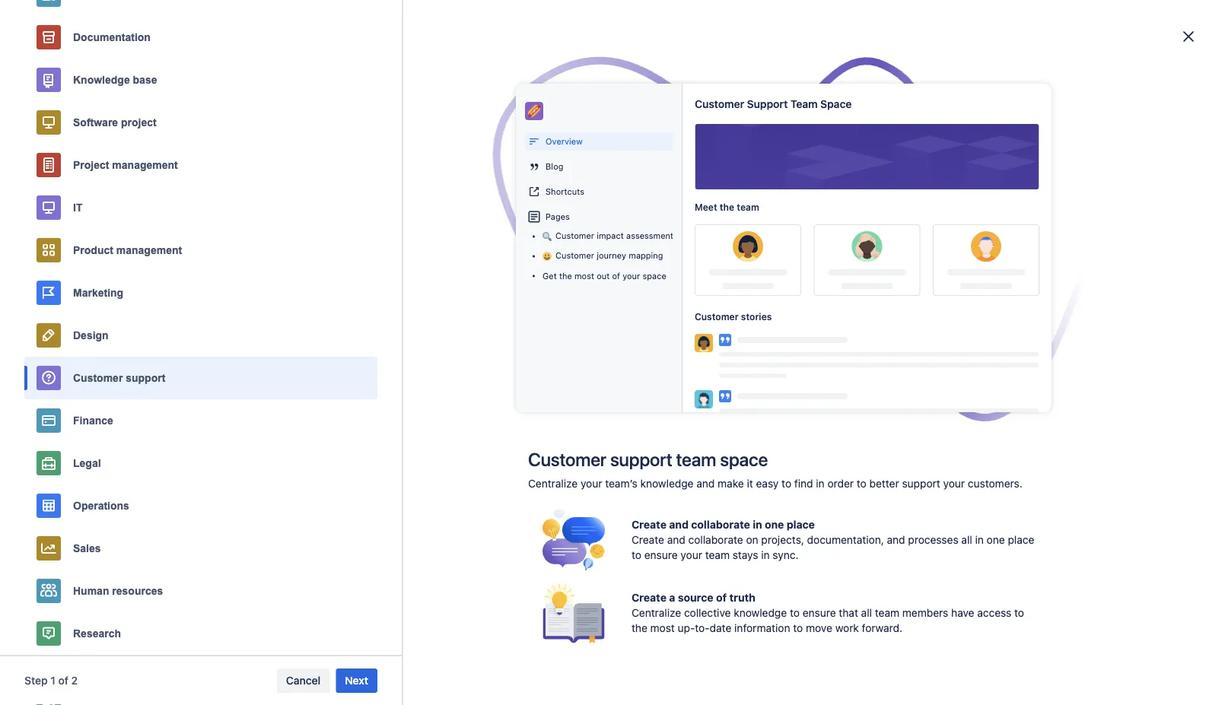 Task type: vqa. For each thing, say whether or not it's contained in the screenshot.
Blog
yes



Task type: describe. For each thing, give the bounding box(es) containing it.
meet the team
[[695, 202, 760, 212]]

team inside create a source of truth centralize collective knowledge to ensure that all team members have access to the most up-to-date information to move work forward.
[[876, 607, 900, 620]]

customer support team space dialog
[[0, 0, 1226, 706]]

product management
[[73, 244, 182, 256]]

space inside customer support team space centralize your team's knowledge and make it easy to find in order to better support your customers.
[[720, 449, 768, 471]]

older
[[576, 176, 601, 189]]

our
[[749, 176, 765, 189]]

start for look
[[314, 609, 336, 621]]

on inside our newest version of the export feature improves export rendering but does not support @page tags with @top-right, @top-left etc. properties in the pdf stylesheet or html in the header/footer/title in space or site settings. if your content has these customizations or your admin has enabled ip allowlisting, confluence will export using an older version of the feature. watch our progress on
[[815, 176, 827, 189]]

source
[[678, 592, 714, 605]]

newest
[[273, 146, 308, 158]]

it button
[[24, 187, 378, 229]]

this inside space element
[[90, 237, 108, 250]]

projects,
[[762, 534, 805, 547]]

settings
[[70, 175, 110, 187]]

your down mapping
[[623, 271, 641, 281]]

human
[[73, 586, 109, 597]]

team
[[791, 97, 818, 110]]

your down etc.
[[917, 161, 939, 174]]

create and collaborate in one place create and collaborate on projects, documentation, and processes all in one place to ensure your team stays in sync.
[[632, 519, 1035, 562]]

pdf up 'headers'
[[399, 64, 420, 76]]

out
[[597, 271, 610, 281]]

pages
[[546, 212, 570, 222]]

our newest version of the export feature improves export rendering but does not support @page tags with @top-right, @top-left etc. properties in the pdf stylesheet or html in the header/footer/title in space or site settings. if your content has these customizations or your admin has enabled ip allowlisting, confluence will export using an older version of the feature. watch our progress on
[[252, 146, 942, 189]]

0 horizontal spatial one
[[765, 519, 785, 531]]

1 vertical spatial has
[[285, 176, 302, 189]]

but
[[586, 146, 602, 158]]

these
[[796, 161, 824, 174]]

the inside create a source of truth centralize collective knowledge to ensure that all team members have access to the most up-to-date information to move work forward.
[[632, 622, 648, 635]]

all
[[37, 93, 49, 105]]

legal button
[[24, 442, 378, 485]]

export features to see future updates.
[[252, 176, 938, 204]]

the right get
[[560, 271, 572, 281]]

collective
[[684, 607, 731, 620]]

confluence inside our newest version of the export feature improves export rendering but does not support @page tags with @top-right, @top-left etc. properties in the pdf stylesheet or html in the header/footer/title in space or site settings. if your content has these customizations or your admin has enabled ip allowlisting, confluence will export using an older version of the feature. watch our progress on
[[420, 176, 476, 189]]

customer impact assessment
[[556, 231, 674, 241]]

sync.
[[773, 549, 799, 562]]

getting started in confluence
[[55, 300, 200, 312]]

truth
[[730, 592, 756, 605]]

it
[[747, 478, 754, 490]]

all inside create and collaborate in one place create and collaborate on projects, documentation, and processes all in one place to ensure your team stays in sync.
[[962, 534, 973, 547]]

start for footer.
[[314, 501, 336, 513]]

step 1 of 2
[[24, 675, 78, 688]]

documentation
[[73, 31, 151, 43]]

access
[[978, 607, 1012, 620]]

1 vertical spatial space
[[37, 175, 67, 187]]

start for title
[[314, 285, 336, 297]]

of inside create a source of truth centralize collective knowledge to ensure that all team members have access to the most up-to-date information to move work forward.
[[717, 592, 727, 605]]

and inside customer support team space centralize your team's knowledge and make it easy to find in order to better support your customers.
[[697, 478, 715, 490]]

in up older
[[579, 161, 588, 174]]

up-
[[678, 622, 695, 635]]

knowledge
[[73, 74, 130, 86]]

to inside export features to see future updates.
[[907, 176, 917, 189]]

your left the customers.
[[944, 478, 966, 490]]

export features to see future updates. link
[[252, 176, 938, 204]]

started
[[94, 300, 129, 312]]

knowledge for source
[[734, 607, 787, 620]]

the down settings. on the right top
[[656, 176, 671, 189]]

no shortcuts in this space
[[12, 237, 140, 250]]

exported
[[555, 99, 599, 112]]

applying for header.
[[339, 393, 381, 405]]

2 or from the left
[[623, 161, 633, 174]]

marketing button
[[24, 272, 378, 314]]

management for product management
[[116, 244, 182, 256]]

in down the shortcuts dropdown button
[[79, 237, 87, 250]]

product
[[73, 244, 113, 256]]

click edit to start applying a footer.
[[252, 501, 424, 513]]

get the most out of your space
[[543, 271, 667, 281]]

1 vertical spatial collaborate
[[689, 534, 744, 547]]

resources
[[112, 586, 163, 597]]

look
[[406, 609, 427, 621]]

edit for click edit to start applying a title page.
[[279, 285, 298, 297]]

blog
[[546, 162, 564, 171]]

all content link
[[6, 85, 177, 113]]

applying for title
[[339, 285, 381, 297]]

0 vertical spatial most
[[575, 271, 595, 281]]

of right footers
[[480, 99, 490, 112]]

get
[[543, 271, 557, 281]]

you're on the free plan
[[12, 648, 128, 660]]

edit for click edit to start applying a header.
[[279, 393, 298, 405]]

the right editing at the right of page
[[676, 99, 692, 112]]

pdf inside our newest version of the export feature improves export rendering but does not support @page tags with @top-right, @top-left etc. properties in the pdf stylesheet or html in the header/footer/title in space or site settings. if your content has these customizations or your admin has enabled ip allowlisting, confluence will export using an older version of the feature. watch our progress on
[[336, 161, 356, 174]]

footers
[[443, 99, 477, 112]]

click for click edit to start applying a title page.
[[252, 285, 276, 297]]

1 horizontal spatial this
[[493, 99, 511, 112]]

a for header.
[[384, 393, 390, 405]]

meet
[[695, 202, 718, 212]]

in inside customer support team space centralize your team's knowledge and make it easy to find in order to better support your customers.
[[817, 478, 825, 490]]

better
[[870, 478, 900, 490]]

human resources
[[73, 586, 163, 597]]

space right export
[[797, 99, 826, 112]]

shortcuts inside dropdown button
[[37, 217, 89, 227]]

team's
[[606, 478, 638, 490]]

ip
[[347, 176, 357, 189]]

improves
[[453, 146, 498, 158]]

team inside create and collaborate in one place create and collaborate on projects, documentation, and processes all in one place to ensure your team stays in sync.
[[706, 549, 730, 562]]

content inside space element
[[52, 93, 89, 105]]

the inside space element
[[62, 648, 78, 660]]

project management button
[[24, 144, 378, 187]]

move
[[806, 622, 833, 635]]

your left team's
[[581, 478, 603, 490]]

space's
[[514, 99, 552, 112]]

have
[[952, 607, 975, 620]]

marketing
[[73, 287, 123, 299]]

rendering
[[536, 146, 583, 158]]

research button
[[24, 613, 378, 656]]

blogs link
[[6, 113, 177, 140]]

calendars
[[37, 147, 86, 160]]

create a blog image
[[155, 117, 174, 135]]

the down improves
[[469, 161, 485, 174]]

stories
[[742, 311, 772, 322]]

export
[[762, 99, 794, 112]]

cancel button
[[277, 669, 330, 694]]

shortcuts button
[[6, 209, 177, 236]]

calendars link
[[6, 140, 177, 168]]

documentation button
[[24, 16, 378, 59]]

your right if on the top of the page
[[711, 161, 733, 174]]

allowlisting,
[[360, 176, 417, 189]]

pdf right team
[[842, 99, 862, 112]]

stays
[[733, 549, 759, 562]]

space down the shortcuts dropdown button
[[111, 237, 140, 250]]

progress
[[768, 176, 812, 189]]

easy
[[757, 478, 779, 490]]

premium image
[[22, 675, 34, 688]]

of up ip
[[350, 146, 359, 158]]

Search field
[[937, 9, 1089, 33]]

team inside customer support team space centralize your team's knowledge and make it easy to find in order to better support your customers.
[[677, 449, 717, 471]]

export up header/footer/title
[[501, 146, 533, 158]]

your inside create and collaborate in one place create and collaborate on projects, documentation, and processes all in one place to ensure your team stays in sync.
[[681, 549, 703, 562]]

support inside button
[[126, 372, 165, 384]]

click for click edit to start applying a header.
[[252, 393, 276, 405]]

information
[[735, 622, 791, 635]]

enabled
[[305, 176, 344, 189]]

does
[[605, 146, 629, 158]]

you can customise the title page, headers and footers of this space's exported pdf by editing the html below. export space to pdf
[[213, 99, 862, 112]]

1 horizontal spatial one
[[987, 534, 1006, 547]]

operations button
[[24, 485, 378, 528]]

centralize inside create a source of truth centralize collective knowledge to ensure that all team members have access to the most up-to-date information to move work forward.
[[632, 607, 682, 620]]

click for click edit to start applying a footer.
[[252, 501, 276, 513]]

in right started
[[132, 300, 141, 312]]

members
[[903, 607, 949, 620]]

customer for assessment
[[556, 231, 595, 241]]

you're
[[12, 648, 44, 660]]

feel.
[[451, 609, 472, 621]]

shortcuts inside 'customer support team space' dialog
[[546, 187, 585, 197]]

finance button
[[24, 400, 378, 442]]

ensure inside create a source of truth centralize collective knowledge to ensure that all team members have access to the most up-to-date information to move work forward.
[[803, 607, 837, 620]]

getting started in confluence link
[[6, 292, 200, 320]]

feature.
[[674, 176, 712, 189]]

it
[[73, 202, 83, 214]]

customer left stories
[[695, 311, 739, 322]]

stylesheet
[[359, 161, 410, 174]]

click edit to start applying a header.
[[252, 393, 429, 405]]

start for header.
[[314, 393, 336, 405]]

the right customise
[[308, 99, 324, 112]]



Task type: locate. For each thing, give the bounding box(es) containing it.
applying left footer.
[[339, 501, 381, 513]]

0 horizontal spatial ensure
[[645, 549, 678, 562]]

3 edit from the top
[[279, 501, 298, 513]]

0 vertical spatial confluence
[[420, 176, 476, 189]]

1 vertical spatial knowledge
[[734, 607, 787, 620]]

centralize up the up-
[[632, 607, 682, 620]]

a for footer.
[[384, 501, 390, 513]]

1 horizontal spatial on
[[747, 534, 759, 547]]

1 vertical spatial confluence
[[144, 300, 200, 312]]

html inside our newest version of the export feature improves export rendering but does not support @page tags with @top-right, @top-left etc. properties in the pdf stylesheet or html in the header/footer/title in space or site settings. if your content has these customizations or your admin has enabled ip allowlisting, confluence will export using an older version of the feature. watch our progress on
[[425, 161, 455, 174]]

a left page. in the top left of the page
[[384, 285, 390, 297]]

space right team
[[821, 97, 852, 110]]

1 vertical spatial title
[[393, 285, 411, 297]]

0 horizontal spatial this
[[90, 237, 108, 250]]

1 vertical spatial one
[[987, 534, 1006, 547]]

the up enabled
[[317, 161, 333, 174]]

0 horizontal spatial most
[[575, 271, 595, 281]]

on inside space element
[[46, 648, 59, 660]]

1 @top- from the left
[[775, 146, 807, 159]]

content
[[52, 93, 89, 105], [736, 161, 773, 174]]

1 horizontal spatial version
[[604, 176, 640, 189]]

project
[[121, 117, 157, 128]]

project management
[[73, 159, 178, 171]]

0 horizontal spatial or
[[412, 161, 423, 174]]

all right processes
[[962, 534, 973, 547]]

4 click from the top
[[252, 609, 276, 621]]

in up projects,
[[753, 519, 763, 531]]

place up projects,
[[787, 519, 815, 531]]

getting
[[55, 300, 91, 312]]

customer
[[695, 97, 745, 110], [556, 231, 595, 241], [556, 251, 595, 261], [695, 311, 739, 322], [73, 372, 123, 384], [528, 449, 607, 471]]

0 horizontal spatial has
[[285, 176, 302, 189]]

pdf up ip
[[336, 161, 356, 174]]

start
[[314, 285, 336, 297], [314, 393, 336, 405], [314, 501, 336, 513], [314, 609, 336, 621]]

in
[[305, 161, 314, 174], [458, 161, 467, 174], [579, 161, 588, 174], [79, 237, 87, 250], [132, 300, 141, 312], [817, 478, 825, 490], [753, 519, 763, 531], [976, 534, 984, 547], [762, 549, 770, 562]]

work
[[836, 622, 860, 635]]

1 horizontal spatial shortcuts
[[546, 187, 585, 197]]

software
[[73, 117, 118, 128]]

page.
[[414, 285, 442, 297]]

blogs
[[37, 120, 64, 132]]

1 vertical spatial on
[[747, 534, 759, 547]]

or down feature
[[412, 161, 423, 174]]

customer left support
[[695, 97, 745, 110]]

content right "all"
[[52, 93, 89, 105]]

customer inside customer support team space centralize your team's knowledge and make it easy to find in order to better support your customers.
[[528, 449, 607, 471]]

1 horizontal spatial all
[[962, 534, 973, 547]]

0 vertical spatial create
[[632, 519, 667, 531]]

0 vertical spatial all
[[962, 534, 973, 547]]

1 vertical spatial centralize
[[632, 607, 682, 620]]

1 horizontal spatial most
[[651, 622, 675, 635]]

the right the meet
[[720, 202, 735, 212]]

1 vertical spatial place
[[1008, 534, 1035, 547]]

has up updates.
[[285, 176, 302, 189]]

3 click from the top
[[252, 501, 276, 513]]

shortcuts
[[546, 187, 585, 197], [37, 217, 89, 227]]

the left "free"
[[62, 648, 78, 660]]

0 vertical spatial ensure
[[645, 549, 678, 562]]

3 create from the top
[[632, 592, 667, 605]]

1 vertical spatial management
[[116, 244, 182, 256]]

1 vertical spatial content
[[736, 161, 773, 174]]

version down site
[[604, 176, 640, 189]]

export down customizations
[[830, 176, 861, 189]]

0 vertical spatial collaborate
[[692, 519, 751, 531]]

1 vertical spatial shortcuts
[[37, 217, 89, 227]]

confluence down feature
[[420, 176, 476, 189]]

customer up team's
[[528, 449, 607, 471]]

knowledge
[[641, 478, 694, 490], [734, 607, 787, 620]]

1 vertical spatial html
[[425, 161, 455, 174]]

0 horizontal spatial space
[[37, 175, 67, 187]]

0 horizontal spatial html
[[425, 161, 455, 174]]

1 horizontal spatial or
[[623, 161, 633, 174]]

0 horizontal spatial confluence
[[144, 300, 200, 312]]

1 vertical spatial ensure
[[803, 607, 837, 620]]

customer support team space
[[695, 97, 852, 110]]

in right find
[[817, 478, 825, 490]]

0 horizontal spatial version
[[311, 146, 347, 158]]

collaborate
[[692, 519, 751, 531], [689, 534, 744, 547]]

design button
[[24, 314, 378, 357]]

2 vertical spatial applying
[[339, 501, 381, 513]]

:mag: image
[[543, 232, 552, 241]]

create inside create a source of truth centralize collective knowledge to ensure that all team members have access to the most up-to-date information to move work forward.
[[632, 592, 667, 605]]

:mag: image
[[543, 232, 552, 241]]

space inside dialog
[[821, 97, 852, 110]]

an
[[562, 176, 573, 189]]

export inside export features to see future updates.
[[830, 176, 861, 189]]

3 or from the left
[[904, 161, 914, 174]]

1 horizontal spatial content
[[736, 161, 773, 174]]

knowledge for team
[[641, 478, 694, 490]]

your up the source
[[681, 549, 703, 562]]

click edit to start applying a title page.
[[252, 285, 442, 297]]

0 vertical spatial one
[[765, 519, 785, 531]]

content
[[37, 274, 77, 283]]

1 vertical spatial most
[[651, 622, 675, 635]]

processes
[[909, 534, 959, 547]]

0 vertical spatial has
[[776, 161, 794, 174]]

centralize inside customer support team space centralize your team's knowledge and make it easy to find in order to better support your customers.
[[528, 478, 578, 490]]

centralize left team's
[[528, 478, 578, 490]]

not
[[632, 146, 648, 158]]

a left header. on the bottom of the page
[[384, 393, 390, 405]]

knowledge up information
[[734, 607, 787, 620]]

4 start from the top
[[314, 609, 336, 621]]

0 horizontal spatial all
[[862, 607, 873, 620]]

@top- up customizations
[[852, 146, 884, 159]]

0 vertical spatial html
[[695, 99, 724, 112]]

2 vertical spatial create
[[632, 592, 667, 605]]

space
[[797, 99, 826, 112], [590, 161, 620, 174], [111, 237, 140, 250], [643, 271, 667, 281], [720, 449, 768, 471]]

1 horizontal spatial confluence
[[420, 176, 476, 189]]

a for title
[[384, 285, 390, 297]]

all right that
[[862, 607, 873, 620]]

next
[[345, 675, 369, 688]]

knowledge inside create a source of truth centralize collective knowledge to ensure that all team members have access to the most up-to-date information to move work forward.
[[734, 607, 787, 620]]

order
[[828, 478, 854, 490]]

global element
[[9, 0, 934, 42]]

0 horizontal spatial title
[[327, 99, 346, 112]]

space element
[[0, 43, 200, 706]]

one down the customers.
[[987, 534, 1006, 547]]

to-
[[695, 622, 710, 635]]

ensure
[[645, 549, 678, 562], [803, 607, 837, 620]]

support
[[747, 97, 788, 110]]

all
[[962, 534, 973, 547], [862, 607, 873, 620]]

1 vertical spatial applying
[[339, 393, 381, 405]]

impact
[[597, 231, 624, 241]]

0 vertical spatial applying
[[339, 285, 381, 297]]

most
[[575, 271, 595, 281], [651, 622, 675, 635]]

1 vertical spatial create
[[632, 534, 665, 547]]

software project button
[[24, 101, 378, 144]]

0 vertical spatial shortcuts
[[546, 187, 585, 197]]

orlando
[[64, 59, 105, 72]]

1 vertical spatial all
[[862, 607, 873, 620]]

:grinning: image
[[543, 252, 552, 261], [543, 252, 552, 261]]

create for create a source of truth centralize collective knowledge to ensure that all team members have access to the most up-to-date information to move work forward.
[[632, 592, 667, 605]]

etc.
[[916, 146, 942, 159]]

title left page. in the top left of the page
[[393, 285, 411, 297]]

0 horizontal spatial centralize
[[528, 478, 578, 490]]

in down improves
[[458, 161, 467, 174]]

edit for click edit to start applying a footer.
[[279, 501, 298, 513]]

features
[[864, 176, 905, 189]]

2 click from the top
[[252, 393, 276, 405]]

0 vertical spatial content
[[52, 93, 89, 105]]

0 vertical spatial centralize
[[528, 478, 578, 490]]

legal
[[73, 458, 101, 469]]

header
[[213, 340, 263, 358]]

space down calendars
[[37, 175, 67, 187]]

applying left header. on the bottom of the page
[[339, 393, 381, 405]]

customer for mapping
[[556, 251, 595, 261]]

a inside create a source of truth centralize collective knowledge to ensure that all team members have access to the most up-to-date information to move work forward.
[[670, 592, 676, 605]]

knowledge inside customer support team space centralize your team's knowledge and make it easy to find in order to better support your customers.
[[641, 478, 694, 490]]

0 vertical spatial title
[[327, 99, 346, 112]]

the left the up-
[[632, 622, 648, 635]]

applying
[[339, 285, 381, 297], [339, 393, 381, 405], [339, 501, 381, 513]]

html
[[695, 99, 724, 112], [425, 161, 455, 174]]

0 horizontal spatial @top-
[[775, 146, 807, 159]]

knowledge base button
[[24, 59, 378, 101]]

all inside create a source of truth centralize collective knowledge to ensure that all team members have access to the most up-to-date information to move work forward.
[[862, 607, 873, 620]]

of down site
[[643, 176, 653, 189]]

settings.
[[656, 161, 699, 174]]

2 @top- from the left
[[852, 146, 884, 159]]

@page
[[692, 146, 724, 159]]

operations
[[73, 500, 129, 512]]

space inside our newest version of the export feature improves export rendering but does not support @page tags with @top-right, @top-left etc. properties in the pdf stylesheet or html in the header/footer/title in space or site settings. if your content has these customizations or your admin has enabled ip allowlisting, confluence will export using an older version of the feature. watch our progress on
[[590, 161, 620, 174]]

1 vertical spatial version
[[604, 176, 640, 189]]

edit for click edit to start changing the look and feel.
[[279, 609, 298, 621]]

the up stylesheet
[[362, 146, 378, 158]]

left
[[884, 146, 909, 159]]

place down the customers.
[[1008, 534, 1035, 547]]

updates.
[[284, 192, 327, 204]]

on down these
[[815, 176, 827, 189]]

1 vertical spatial this
[[90, 237, 108, 250]]

this down the shortcuts dropdown button
[[90, 237, 108, 250]]

1 horizontal spatial @top-
[[852, 146, 884, 159]]

content up our
[[736, 161, 773, 174]]

has up progress
[[776, 161, 794, 174]]

space down but
[[590, 161, 620, 174]]

by
[[625, 99, 637, 112]]

export down header/footer/title
[[498, 176, 529, 189]]

2 applying from the top
[[339, 393, 381, 405]]

click edit to start changing the look and feel.
[[252, 609, 472, 621]]

shortcuts
[[29, 237, 76, 250]]

of right 1
[[58, 675, 69, 688]]

1 horizontal spatial ensure
[[803, 607, 837, 620]]

2 edit from the top
[[279, 393, 298, 405]]

click
[[252, 285, 276, 297], [252, 393, 276, 405], [252, 501, 276, 513], [252, 609, 276, 621]]

1 horizontal spatial html
[[695, 99, 724, 112]]

management right product on the top
[[116, 244, 182, 256]]

0 horizontal spatial knowledge
[[641, 478, 694, 490]]

our
[[252, 146, 270, 158]]

human resources button
[[24, 570, 378, 613]]

banner
[[0, 0, 1226, 43]]

3 start from the top
[[314, 501, 336, 513]]

confluence inside space element
[[144, 300, 200, 312]]

html left below. at top
[[695, 99, 724, 112]]

has
[[776, 161, 794, 174], [285, 176, 302, 189]]

header.
[[393, 393, 429, 405]]

knowledge right team's
[[641, 478, 694, 490]]

1
[[50, 675, 56, 688]]

customer up get
[[556, 251, 595, 261]]

a left footer.
[[384, 501, 390, 513]]

html down feature
[[425, 161, 455, 174]]

no
[[12, 237, 26, 250]]

in up enabled
[[305, 161, 314, 174]]

None submit
[[324, 650, 359, 672]]

applying for footer.
[[339, 501, 381, 513]]

1 edit from the top
[[279, 285, 298, 297]]

cancel
[[286, 675, 321, 688]]

this left the space's
[[493, 99, 511, 112]]

documentation,
[[808, 534, 885, 547]]

and
[[421, 99, 440, 112], [697, 478, 715, 490], [670, 519, 689, 531], [668, 534, 686, 547], [887, 534, 906, 547], [430, 609, 448, 621]]

page,
[[348, 99, 376, 112]]

pdf left the 'by'
[[602, 99, 622, 112]]

shortcuts up pages
[[546, 187, 585, 197]]

to
[[829, 99, 839, 112], [907, 176, 917, 189], [301, 285, 311, 297], [301, 393, 311, 405], [782, 478, 792, 490], [857, 478, 867, 490], [301, 501, 311, 513], [632, 549, 642, 562], [790, 607, 800, 620], [1015, 607, 1025, 620], [301, 609, 311, 621], [794, 622, 804, 635]]

all content
[[37, 93, 89, 105]]

or left site
[[623, 161, 633, 174]]

@top-
[[775, 146, 807, 159], [852, 146, 884, 159]]

4 edit from the top
[[279, 609, 298, 621]]

date
[[710, 622, 732, 635]]

one up projects,
[[765, 519, 785, 531]]

0 vertical spatial this
[[493, 99, 511, 112]]

confluence image
[[40, 12, 130, 30], [40, 12, 130, 30]]

the
[[308, 99, 324, 112], [676, 99, 692, 112], [362, 146, 378, 158], [317, 161, 333, 174], [469, 161, 485, 174], [656, 176, 671, 189], [720, 202, 735, 212], [560, 271, 572, 281], [387, 609, 403, 621], [632, 622, 648, 635], [62, 648, 78, 660]]

3 applying from the top
[[339, 501, 381, 513]]

1 horizontal spatial title
[[393, 285, 411, 297]]

space settings
[[37, 175, 110, 187]]

0 vertical spatial management
[[112, 159, 178, 171]]

export up stylesheet
[[381, 146, 413, 158]]

customer support team space centralize your team's knowledge and make it easy to find in order to better support your customers.
[[528, 449, 1023, 490]]

close image
[[1180, 27, 1199, 46]]

click for click edit to start changing the look and feel.
[[252, 609, 276, 621]]

research
[[73, 628, 121, 640]]

in right processes
[[976, 534, 984, 547]]

management down project
[[112, 159, 178, 171]]

1 horizontal spatial space
[[821, 97, 852, 110]]

changing
[[339, 609, 385, 621]]

the left look at the left bottom of page
[[387, 609, 403, 621]]

1 horizontal spatial centralize
[[632, 607, 682, 620]]

1 horizontal spatial place
[[1008, 534, 1035, 547]]

on up stays
[[747, 534, 759, 547]]

0 vertical spatial version
[[311, 146, 347, 158]]

0 vertical spatial space
[[821, 97, 852, 110]]

version up enabled
[[311, 146, 347, 158]]

or down the left
[[904, 161, 914, 174]]

in right stays
[[762, 549, 770, 562]]

space down mapping
[[643, 271, 667, 281]]

customer up finance
[[73, 372, 123, 384]]

confluence up design button
[[144, 300, 200, 312]]

customer down pages
[[556, 231, 595, 241]]

headers
[[379, 99, 419, 112]]

1 applying from the top
[[339, 285, 381, 297]]

next button
[[336, 669, 378, 694]]

1 click from the top
[[252, 285, 276, 297]]

project
[[73, 159, 109, 171]]

create for create and collaborate in one place create and collaborate on projects, documentation, and processes all in one place to ensure your team stays in sync.
[[632, 519, 667, 531]]

admin
[[252, 176, 282, 189]]

0 horizontal spatial place
[[787, 519, 815, 531]]

1 or from the left
[[412, 161, 423, 174]]

shortcuts down it
[[37, 217, 89, 227]]

customer for team
[[528, 449, 607, 471]]

support inside our newest version of the export feature improves export rendering but does not support @page tags with @top-right, @top-left etc. properties in the pdf stylesheet or html in the header/footer/title in space or site settings. if your content has these customizations or your admin has enabled ip allowlisting, confluence will export using an older version of the feature. watch our progress on
[[651, 146, 689, 158]]

header/footer/title
[[488, 161, 576, 174]]

if
[[702, 161, 708, 174]]

1 start from the top
[[314, 285, 336, 297]]

0 vertical spatial place
[[787, 519, 815, 531]]

2
[[71, 675, 78, 688]]

of
[[480, 99, 490, 112], [350, 146, 359, 158], [643, 176, 653, 189], [613, 271, 621, 281], [717, 592, 727, 605], [58, 675, 69, 688]]

1 horizontal spatial has
[[776, 161, 794, 174]]

title left page,
[[327, 99, 346, 112]]

on right you're at the bottom left
[[46, 648, 59, 660]]

0 vertical spatial knowledge
[[641, 478, 694, 490]]

2 start from the top
[[314, 393, 336, 405]]

0 horizontal spatial on
[[46, 648, 59, 660]]

@top- up these
[[775, 146, 807, 159]]

on inside create and collaborate in one place create and collaborate on projects, documentation, and processes all in one place to ensure your team stays in sync.
[[747, 534, 759, 547]]

make
[[718, 478, 744, 490]]

a left the source
[[670, 592, 676, 605]]

most left 'out'
[[575, 271, 595, 281]]

or
[[412, 161, 423, 174], [623, 161, 633, 174], [904, 161, 914, 174]]

of up collective
[[717, 592, 727, 605]]

0 horizontal spatial shortcuts
[[37, 217, 89, 227]]

1 create from the top
[[632, 519, 667, 531]]

1 horizontal spatial knowledge
[[734, 607, 787, 620]]

2 horizontal spatial on
[[815, 176, 827, 189]]

customise
[[255, 99, 305, 112]]

space up it
[[720, 449, 768, 471]]

see
[[920, 176, 938, 189]]

most left the up-
[[651, 622, 675, 635]]

knowledge base
[[73, 74, 157, 86]]

management for project management
[[112, 159, 178, 171]]

to inside create and collaborate in one place create and collaborate on projects, documentation, and processes all in one place to ensure your team stays in sync.
[[632, 549, 642, 562]]

customer for team
[[695, 97, 745, 110]]

export up footers
[[423, 64, 455, 76]]

most inside create a source of truth centralize collective knowledge to ensure that all team members have access to the most up-to-date information to move work forward.
[[651, 622, 675, 635]]

customer inside customer support button
[[73, 372, 123, 384]]

2 vertical spatial on
[[46, 648, 59, 660]]

ensure inside create and collaborate in one place create and collaborate on projects, documentation, and processes all in one place to ensure your team stays in sync.
[[645, 549, 678, 562]]

0 vertical spatial on
[[815, 176, 827, 189]]

0 horizontal spatial content
[[52, 93, 89, 105]]

content inside our newest version of the export feature improves export rendering but does not support @page tags with @top-right, @top-left etc. properties in the pdf stylesheet or html in the header/footer/title in space or site settings. if your content has these customizations or your admin has enabled ip allowlisting, confluence will export using an older version of the feature. watch our progress on
[[736, 161, 773, 174]]

applying left page. in the top left of the page
[[339, 285, 381, 297]]

2 horizontal spatial or
[[904, 161, 914, 174]]

of right 'out'
[[613, 271, 621, 281]]

2 create from the top
[[632, 534, 665, 547]]



